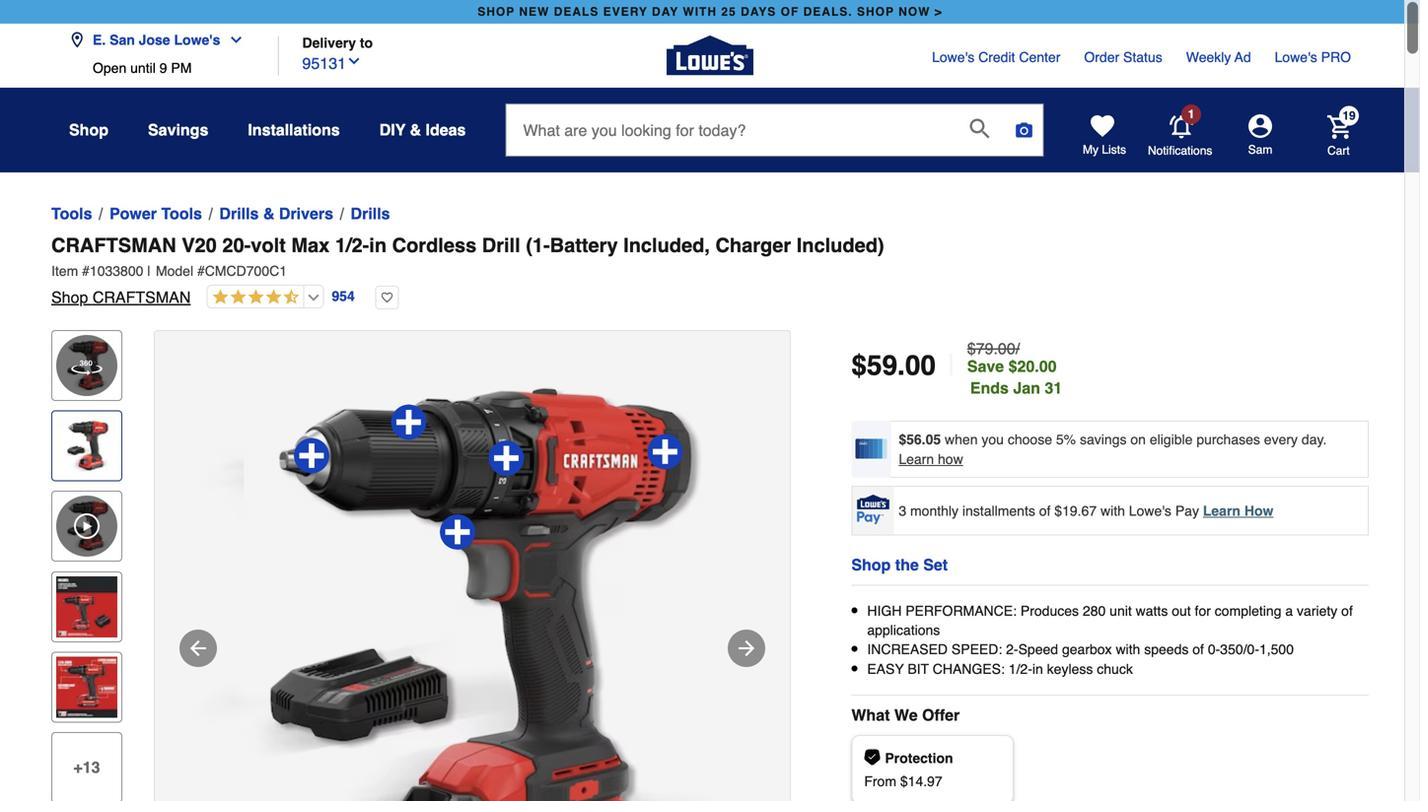 Task type: locate. For each thing, give the bounding box(es) containing it.
1 drills from the left
[[219, 205, 259, 223]]

1 horizontal spatial learn
[[1203, 503, 1241, 519]]

1 vertical spatial shop
[[51, 288, 88, 307]]

1 horizontal spatial of
[[1193, 642, 1204, 658]]

e.
[[93, 32, 106, 48]]

$79.00
[[967, 340, 1016, 358]]

included)
[[797, 234, 884, 257]]

in down speed
[[1032, 662, 1043, 677]]

jan
[[1013, 379, 1040, 397]]

0 vertical spatial craftsman
[[51, 234, 176, 257]]

(1-
[[526, 234, 550, 257]]

lowe's up 'pm'
[[174, 32, 220, 48]]

1 vertical spatial 1/2-
[[1009, 662, 1032, 677]]

with up chuck
[[1116, 642, 1140, 658]]

lists
[[1102, 143, 1126, 157]]

save $20.00 ends jan 31
[[967, 358, 1062, 397]]

of right "variety"
[[1341, 604, 1353, 619]]

1 # from the left
[[82, 263, 90, 279]]

+13 button
[[51, 733, 122, 802]]

1 horizontal spatial |
[[948, 349, 955, 383]]

$19.67
[[1055, 503, 1097, 519]]

25
[[721, 5, 736, 19]]

in down drills link in the left top of the page
[[369, 234, 387, 257]]

1 vertical spatial in
[[1032, 662, 1043, 677]]

lowe's credit center
[[932, 49, 1061, 65]]

cmcd700c1
[[205, 263, 287, 279]]

craftsman down 1033800 at the top left of page
[[93, 288, 191, 307]]

purchases
[[1197, 432, 1260, 448]]

applications
[[867, 623, 940, 639]]

shop left the the
[[851, 556, 891, 574]]

in inside craftsman v20 20-volt max 1/2-in cordless drill (1-battery included, charger included) item # 1033800 | model # cmcd700c1
[[369, 234, 387, 257]]

easy
[[867, 662, 904, 677]]

1 horizontal spatial tools
[[161, 205, 202, 223]]

changes:
[[933, 662, 1005, 677]]

ad
[[1235, 49, 1251, 65]]

arrow right image
[[735, 637, 758, 661]]

what
[[851, 707, 890, 725]]

& up volt at the left top
[[263, 205, 275, 223]]

0 vertical spatial in
[[369, 234, 387, 257]]

craftsman up 1033800 at the top left of page
[[51, 234, 176, 257]]

5%
[[1056, 432, 1076, 448]]

variety
[[1297, 604, 1338, 619]]

installments
[[962, 503, 1035, 519]]

lowe's left credit
[[932, 49, 975, 65]]

$ 59 . 00
[[851, 350, 936, 382]]

arrow left image
[[186, 637, 210, 661]]

cart
[[1327, 144, 1350, 158]]

2 shop from the left
[[857, 5, 894, 19]]

shop new deals every day with 25 days of deals. shop now > link
[[474, 0, 947, 24]]

tools up v20
[[161, 205, 202, 223]]

0 horizontal spatial shop
[[478, 5, 515, 19]]

0 horizontal spatial &
[[263, 205, 275, 223]]

4.5 stars image
[[207, 289, 299, 307]]

shop the set
[[851, 556, 948, 574]]

0 horizontal spatial of
[[1039, 503, 1051, 519]]

0 vertical spatial |
[[147, 263, 151, 279]]

0 horizontal spatial |
[[147, 263, 151, 279]]

of left 0-
[[1193, 642, 1204, 658]]

3
[[899, 503, 906, 519]]

0 vertical spatial &
[[410, 121, 421, 139]]

chevron down image
[[346, 53, 362, 69]]

shop left new
[[478, 5, 515, 19]]

on
[[1131, 432, 1146, 448]]

| right 00
[[948, 349, 955, 383]]

to
[[360, 35, 373, 51]]

& right diy
[[410, 121, 421, 139]]

power tools link
[[109, 202, 202, 226]]

shop
[[69, 121, 108, 139], [51, 288, 88, 307], [851, 556, 891, 574]]

v20
[[182, 234, 217, 257]]

completing
[[1215, 604, 1282, 619]]

center
[[1019, 49, 1061, 65]]

speed
[[1018, 642, 1058, 658]]

learn down '$56.05'
[[899, 452, 934, 467]]

| left model
[[147, 263, 151, 279]]

31
[[1045, 379, 1062, 397]]

craftsman  #cmcd700c1 - thumbnail2 image
[[56, 577, 117, 638]]

with
[[683, 5, 717, 19]]

shop down 'open'
[[69, 121, 108, 139]]

drills right "drivers"
[[351, 205, 390, 223]]

0 horizontal spatial drills
[[219, 205, 259, 223]]

lowe's credit center link
[[932, 47, 1061, 67]]

diy & ideas button
[[379, 112, 466, 148]]

heart outline image
[[375, 286, 399, 310]]

craftsman
[[51, 234, 176, 257], [93, 288, 191, 307]]

1/2- down drills link in the left top of the page
[[335, 234, 369, 257]]

bit
[[908, 662, 929, 677]]

of
[[781, 5, 799, 19]]

save
[[967, 358, 1004, 376]]

weekly
[[1186, 49, 1231, 65]]

pm
[[171, 60, 192, 76]]

Search Query text field
[[506, 105, 954, 156]]

1 horizontal spatial drills
[[351, 205, 390, 223]]

#
[[82, 263, 90, 279], [197, 263, 205, 279]]

1/2- down 2-
[[1009, 662, 1032, 677]]

with inside high performance: produces 280 unit watts out for completing a variety of applications increased speed: 2-speed gearbox with speeds of 0-350/0-1,500 easy bit changes: 1/2-in keyless chuck
[[1116, 642, 1140, 658]]

protection
[[885, 751, 953, 767]]

a
[[1285, 604, 1293, 619]]

1 vertical spatial with
[[1116, 642, 1140, 658]]

# right item
[[82, 263, 90, 279]]

drills for drills
[[351, 205, 390, 223]]

chuck
[[1097, 662, 1133, 677]]

learn inside $56.05 when you choose 5% savings on eligible purchases every day. learn how
[[899, 452, 934, 467]]

2 vertical spatial shop
[[851, 556, 891, 574]]

weekly ad link
[[1186, 47, 1251, 67]]

0 vertical spatial of
[[1039, 503, 1051, 519]]

None search field
[[505, 104, 1044, 173]]

my lists
[[1083, 143, 1126, 157]]

2 vertical spatial of
[[1193, 642, 1204, 658]]

in inside high performance: produces 280 unit watts out for completing a variety of applications increased speed: 2-speed gearbox with speeds of 0-350/0-1,500 easy bit changes: 1/2-in keyless chuck
[[1032, 662, 1043, 677]]

location image
[[69, 32, 85, 48]]

$20.00
[[1009, 358, 1057, 376]]

in
[[369, 234, 387, 257], [1032, 662, 1043, 677]]

&
[[410, 121, 421, 139], [263, 205, 275, 223]]

1 tools from the left
[[51, 205, 92, 223]]

model
[[156, 263, 193, 279]]

until
[[130, 60, 156, 76]]

1 vertical spatial learn
[[1203, 503, 1241, 519]]

delivery
[[302, 35, 356, 51]]

00
[[905, 350, 936, 382]]

produces
[[1021, 604, 1079, 619]]

of left $19.67
[[1039, 503, 1051, 519]]

1 vertical spatial |
[[948, 349, 955, 383]]

& for diy
[[410, 121, 421, 139]]

ends
[[970, 379, 1009, 397]]

chevron down image
[[220, 32, 244, 48]]

sam button
[[1213, 114, 1308, 158]]

0 vertical spatial learn
[[899, 452, 934, 467]]

1 vertical spatial &
[[263, 205, 275, 223]]

2 drills from the left
[[351, 205, 390, 223]]

1 vertical spatial of
[[1341, 604, 1353, 619]]

shop for shop the set
[[851, 556, 891, 574]]

0 horizontal spatial learn
[[899, 452, 934, 467]]

0 horizontal spatial 1/2-
[[335, 234, 369, 257]]

1/2- inside craftsman v20 20-volt max 1/2-in cordless drill (1-battery included, charger included) item # 1033800 | model # cmcd700c1
[[335, 234, 369, 257]]

shop down item
[[51, 288, 88, 307]]

0 vertical spatial shop
[[69, 121, 108, 139]]

1 horizontal spatial 1/2-
[[1009, 662, 1032, 677]]

open
[[93, 60, 126, 76]]

0 horizontal spatial tools
[[51, 205, 92, 223]]

what we offer
[[851, 707, 960, 725]]

1 horizontal spatial &
[[410, 121, 421, 139]]

when
[[945, 432, 978, 448]]

0 vertical spatial 1/2-
[[335, 234, 369, 257]]

drills up '20-'
[[219, 205, 259, 223]]

# down v20
[[197, 263, 205, 279]]

lowe's left pro
[[1275, 49, 1317, 65]]

| inside craftsman v20 20-volt max 1/2-in cordless drill (1-battery included, charger included) item # 1033800 | model # cmcd700c1
[[147, 263, 151, 279]]

1 horizontal spatial in
[[1032, 662, 1043, 677]]

deals.
[[803, 5, 853, 19]]

from
[[864, 774, 896, 790]]

19
[[1343, 109, 1356, 123]]

1 horizontal spatial shop
[[857, 5, 894, 19]]

with right $19.67
[[1101, 503, 1125, 519]]

95131 button
[[302, 50, 362, 75]]

shop left 'now'
[[857, 5, 894, 19]]

e. san jose lowe's button
[[69, 20, 252, 60]]

learn right pay
[[1203, 503, 1241, 519]]

with
[[1101, 503, 1125, 519], [1116, 642, 1140, 658]]

59
[[867, 350, 898, 382]]

eligible
[[1150, 432, 1193, 448]]

1 horizontal spatial #
[[197, 263, 205, 279]]

& inside button
[[410, 121, 421, 139]]

drills for drills & drivers
[[219, 205, 259, 223]]

installations
[[248, 121, 340, 139]]

lowe's home improvement logo image
[[667, 12, 753, 99]]

0 horizontal spatial in
[[369, 234, 387, 257]]

high performance: produces 280 unit watts out for completing a variety of applications increased speed: 2-speed gearbox with speeds of 0-350/0-1,500 easy bit changes: 1/2-in keyless chuck
[[867, 604, 1353, 677]]

tools up item
[[51, 205, 92, 223]]

0 horizontal spatial #
[[82, 263, 90, 279]]



Task type: vqa. For each thing, say whether or not it's contained in the screenshot.
Item Number 1 0 3 3 8 0 0 and Model Number C M C D 7 0 0 C 1 ELEMENT
yes



Task type: describe. For each thing, give the bounding box(es) containing it.
2-
[[1006, 642, 1018, 658]]

order status link
[[1084, 47, 1163, 67]]

installations button
[[248, 112, 340, 148]]

craftsman  #cmcd700c1 image
[[155, 331, 790, 802]]

how
[[1244, 503, 1274, 519]]

protection plan filled image
[[864, 750, 880, 766]]

notifications
[[1148, 144, 1212, 158]]

/
[[1016, 340, 1020, 358]]

lowe's pro
[[1275, 49, 1351, 65]]

cordless
[[392, 234, 477, 257]]

how
[[938, 452, 963, 467]]

$79.00 /
[[967, 340, 1020, 358]]

the
[[895, 556, 919, 574]]

shop for shop craftsman
[[51, 288, 88, 307]]

shop for shop
[[69, 121, 108, 139]]

increased
[[867, 642, 948, 658]]

diy & ideas
[[379, 121, 466, 139]]

my
[[1083, 143, 1099, 157]]

keyless
[[1047, 662, 1093, 677]]

days
[[741, 5, 776, 19]]

craftsman  #cmcd700c1 - thumbnail image
[[56, 416, 117, 477]]

diy
[[379, 121, 406, 139]]

delivery to
[[302, 35, 373, 51]]

+13
[[73, 759, 100, 777]]

20-
[[222, 234, 251, 257]]

item number 1 0 3 3 8 0 0 and model number c m c d 7 0 0 c 1 element
[[51, 261, 1369, 281]]

learn how button
[[899, 450, 963, 469]]

tools link
[[51, 202, 92, 226]]

high
[[867, 604, 902, 619]]

drills link
[[351, 202, 390, 226]]

9
[[159, 60, 167, 76]]

deals
[[554, 5, 599, 19]]

watts
[[1136, 604, 1168, 619]]

2 # from the left
[[197, 263, 205, 279]]

drill
[[482, 234, 520, 257]]

craftsman inside craftsman v20 20-volt max 1/2-in cordless drill (1-battery included, charger included) item # 1033800 | model # cmcd700c1
[[51, 234, 176, 257]]

learn how link
[[1203, 503, 1274, 519]]

954
[[332, 289, 355, 304]]

volt
[[251, 234, 286, 257]]

>
[[935, 5, 943, 19]]

ideas
[[426, 121, 466, 139]]

sam
[[1248, 143, 1273, 157]]

charger
[[715, 234, 791, 257]]

open until 9 pm
[[93, 60, 192, 76]]

1 vertical spatial craftsman
[[93, 288, 191, 307]]

max
[[291, 234, 330, 257]]

& for drills
[[263, 205, 275, 223]]

out
[[1172, 604, 1191, 619]]

camera image
[[1014, 120, 1034, 140]]

280
[[1083, 604, 1106, 619]]

day.
[[1302, 432, 1327, 448]]

lowe's left pay
[[1129, 503, 1172, 519]]

protection from $14.97
[[864, 751, 953, 790]]

lowe's home improvement notification center image
[[1170, 115, 1193, 139]]

lowe's inside button
[[174, 32, 220, 48]]

now
[[899, 5, 930, 19]]

savings
[[148, 121, 208, 139]]

power
[[109, 205, 157, 223]]

status
[[1123, 49, 1163, 65]]

unit
[[1110, 604, 1132, 619]]

shop button
[[69, 112, 108, 148]]

every
[[1264, 432, 1298, 448]]

credit
[[978, 49, 1015, 65]]

1/2- inside high performance: produces 280 unit watts out for completing a variety of applications increased speed: 2-speed gearbox with speeds of 0-350/0-1,500 easy bit changes: 1/2-in keyless chuck
[[1009, 662, 1032, 677]]

monthly
[[910, 503, 959, 519]]

.
[[898, 350, 905, 382]]

$
[[851, 350, 867, 382]]

new
[[519, 5, 550, 19]]

$56.05
[[899, 432, 941, 448]]

lowe's home improvement cart image
[[1327, 115, 1351, 139]]

speeds
[[1144, 642, 1189, 658]]

performance:
[[906, 604, 1017, 619]]

every
[[603, 5, 648, 19]]

2 tools from the left
[[161, 205, 202, 223]]

shop the set link
[[851, 554, 948, 577]]

san
[[110, 32, 135, 48]]

pay
[[1175, 503, 1199, 519]]

set
[[923, 556, 948, 574]]

drills & drivers link
[[219, 202, 333, 226]]

search image
[[970, 119, 990, 138]]

order status
[[1084, 49, 1163, 65]]

craftsman v20 20-volt max 1/2-in cordless drill (1-battery included, charger included) item # 1033800 | model # cmcd700c1
[[51, 234, 884, 279]]

order
[[1084, 49, 1120, 65]]

0 vertical spatial with
[[1101, 503, 1125, 519]]

craftsman  #cmcd700c1 - thumbnail3 image
[[56, 657, 117, 718]]

350/0-
[[1220, 642, 1259, 658]]

day
[[652, 5, 679, 19]]

offer
[[922, 707, 960, 725]]

2 horizontal spatial of
[[1341, 604, 1353, 619]]

lowe's home improvement lists image
[[1091, 114, 1114, 138]]

1,500
[[1259, 642, 1294, 658]]

1 shop from the left
[[478, 5, 515, 19]]

lowes pay logo image
[[853, 495, 893, 525]]

e. san jose lowe's
[[93, 32, 220, 48]]

drivers
[[279, 205, 333, 223]]

savings button
[[148, 112, 208, 148]]



